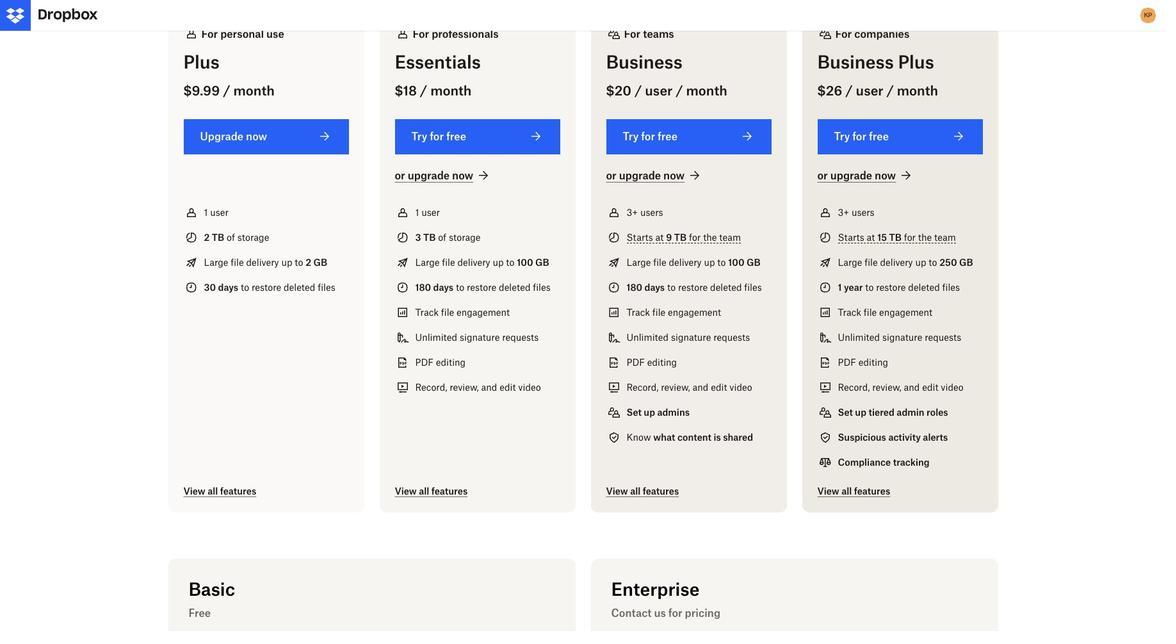 Task type: vqa. For each thing, say whether or not it's contained in the screenshot.
second TRACK FILE ENGAGEMENT
yes



Task type: locate. For each thing, give the bounding box(es) containing it.
of up large file delivery up to 2 gb
[[227, 232, 235, 243]]

requests for business plus
[[925, 332, 962, 343]]

1 record, from the left
[[415, 382, 447, 393]]

delivery down starts at 9 tb for the team on the right top
[[669, 257, 702, 268]]

1 for from the left
[[201, 27, 218, 40]]

1 horizontal spatial 3+
[[838, 207, 850, 218]]

large file delivery up to 250 gb
[[838, 257, 974, 268]]

1 user up 2 tb of storage
[[204, 207, 229, 218]]

3 unlimited from the left
[[838, 332, 880, 343]]

3 record, from the left
[[838, 382, 870, 393]]

1 or upgrade now from the left
[[395, 169, 474, 182]]

month
[[234, 82, 275, 98], [431, 82, 472, 98], [686, 82, 728, 98], [897, 82, 939, 98]]

3 upgrade from the left
[[831, 169, 873, 182]]

2 editing from the left
[[648, 357, 677, 368]]

4 all from the left
[[842, 485, 852, 496]]

delivery up 30 days to restore deleted files at the left top of the page
[[246, 257, 279, 268]]

storage
[[238, 232, 269, 243], [449, 232, 481, 243]]

pdf
[[415, 357, 434, 368], [627, 357, 645, 368], [838, 357, 857, 368]]

signature for essentials
[[460, 332, 500, 343]]

engagement for business plus
[[880, 307, 933, 318]]

4 restore from the left
[[877, 282, 906, 293]]

users up starts at 9 tb for the team on the right top
[[641, 207, 663, 218]]

3 days from the left
[[645, 282, 665, 293]]

try for free for business
[[623, 130, 678, 143]]

1 files from the left
[[318, 282, 336, 293]]

view for business
[[606, 485, 628, 496]]

1 horizontal spatial try
[[623, 130, 639, 143]]

restore for business
[[678, 282, 708, 293]]

3+ up starts at 9 tb for the team on the right top
[[627, 207, 638, 218]]

business for business plus
[[818, 51, 894, 73]]

3 pdf editing from the left
[[838, 357, 889, 368]]

shared
[[723, 432, 753, 443]]

0 horizontal spatial 3+
[[627, 207, 638, 218]]

0 horizontal spatial requests
[[502, 332, 539, 343]]

2 horizontal spatial signature
[[883, 332, 923, 343]]

180
[[415, 282, 431, 293], [627, 282, 643, 293]]

unlimited for business plus
[[838, 332, 880, 343]]

large down 3
[[415, 257, 440, 268]]

try for free link down $18 / month
[[395, 119, 560, 154]]

at left 15
[[867, 232, 875, 243]]

try down the $18
[[412, 130, 428, 143]]

free down $26 / user / month
[[869, 130, 889, 143]]

all for essentials
[[419, 485, 429, 496]]

0 horizontal spatial starts
[[627, 232, 653, 243]]

2 horizontal spatial record,
[[838, 382, 870, 393]]

1 horizontal spatial unlimited signature requests
[[627, 332, 750, 343]]

plus
[[184, 51, 220, 73], [899, 51, 935, 73]]

large for essentials
[[415, 257, 440, 268]]

or for business
[[606, 169, 617, 182]]

0 horizontal spatial review,
[[450, 382, 479, 393]]

days right 30
[[218, 282, 238, 293]]

2 team from the left
[[935, 232, 956, 243]]

delivery down starts at 15 tb for the team
[[881, 257, 913, 268]]

2 pdf editing from the left
[[627, 357, 677, 368]]

1 try from the left
[[412, 130, 428, 143]]

180 days to restore deleted files
[[415, 282, 551, 293], [627, 282, 762, 293]]

or upgrade now link up 9
[[606, 168, 703, 183]]

free down $18 / month
[[447, 130, 466, 143]]

0 horizontal spatial 100
[[517, 257, 534, 268]]

1 horizontal spatial 3+ users
[[838, 207, 875, 218]]

delivery down 3 tb of storage
[[458, 257, 491, 268]]

restore down starts at 9 tb for the team on the right top
[[678, 282, 708, 293]]

1 horizontal spatial the
[[919, 232, 932, 243]]

record, review, and edit video
[[415, 382, 541, 393], [627, 382, 753, 393], [838, 382, 964, 393]]

0 horizontal spatial 3+ users
[[627, 207, 663, 218]]

try for free link for business plus
[[818, 119, 983, 154]]

business
[[606, 51, 683, 73], [818, 51, 894, 73]]

deleted for business
[[711, 282, 742, 293]]

2 storage from the left
[[449, 232, 481, 243]]

unlimited for essentials
[[415, 332, 458, 343]]

3 pdf from the left
[[838, 357, 857, 368]]

3 try for free from the left
[[834, 130, 889, 143]]

2 free from the left
[[658, 130, 678, 143]]

2 or from the left
[[606, 169, 617, 182]]

of right 3
[[438, 232, 447, 243]]

1 horizontal spatial or
[[606, 169, 617, 182]]

know what content is shared
[[627, 432, 753, 443]]

1 pdf editing from the left
[[415, 357, 466, 368]]

0 horizontal spatial storage
[[238, 232, 269, 243]]

edit for essentials
[[500, 382, 516, 393]]

contact
[[612, 607, 652, 620]]

1 horizontal spatial 1 user
[[415, 207, 440, 218]]

1 horizontal spatial and
[[693, 382, 709, 393]]

1 horizontal spatial edit
[[711, 382, 728, 393]]

0 horizontal spatial 180
[[415, 282, 431, 293]]

view
[[184, 485, 205, 496], [395, 485, 417, 496], [606, 485, 628, 496], [818, 485, 840, 496]]

unlimited signature requests for business
[[627, 332, 750, 343]]

know
[[627, 432, 651, 443]]

3+ users up starts at 9 tb for the team on the right top
[[627, 207, 663, 218]]

tb up 30
[[212, 232, 224, 243]]

up
[[282, 257, 292, 268], [493, 257, 504, 268], [704, 257, 715, 268], [916, 257, 927, 268], [644, 407, 655, 418], [856, 407, 867, 418]]

use
[[267, 27, 284, 40]]

0 horizontal spatial plus
[[184, 51, 220, 73]]

3 review, from the left
[[873, 382, 902, 393]]

video for business plus
[[941, 382, 964, 393]]

try for free link down $26 / user / month
[[818, 119, 983, 154]]

2 for from the left
[[413, 27, 429, 40]]

100
[[517, 257, 534, 268], [729, 257, 745, 268]]

2 view all features link from the left
[[395, 485, 468, 497]]

0 horizontal spatial pdf editing
[[415, 357, 466, 368]]

user up 2 tb of storage
[[210, 207, 229, 218]]

0 horizontal spatial at
[[656, 232, 664, 243]]

large down starts at 9 tb for the team on the right top
[[627, 257, 651, 268]]

upgrade
[[200, 130, 244, 143]]

1 of from the left
[[227, 232, 235, 243]]

1 deleted from the left
[[284, 282, 315, 293]]

set
[[627, 407, 642, 418], [838, 407, 853, 418]]

1 large file delivery up to 100 gb from the left
[[415, 257, 550, 268]]

starts at 9 tb for the team
[[627, 232, 741, 243]]

0 horizontal spatial 1 user
[[204, 207, 229, 218]]

now up 15
[[875, 169, 896, 182]]

starts left 9
[[627, 232, 653, 243]]

1 pdf from the left
[[415, 357, 434, 368]]

record, for essentials
[[415, 382, 447, 393]]

0 horizontal spatial or upgrade now link
[[395, 168, 492, 183]]

days down starts at 9 tb for the team on the right top
[[645, 282, 665, 293]]

basic
[[189, 578, 235, 600]]

set up know
[[627, 407, 642, 418]]

try for free link down the $20 / user / month at the top right of the page
[[606, 119, 772, 154]]

view for business plus
[[818, 485, 840, 496]]

3+ users for business
[[627, 207, 663, 218]]

restore for essentials
[[467, 282, 497, 293]]

3 free from the left
[[869, 130, 889, 143]]

180 days to restore deleted files down 3 tb of storage
[[415, 282, 551, 293]]

1 horizontal spatial video
[[730, 382, 753, 393]]

now right the upgrade
[[246, 130, 267, 143]]

1 horizontal spatial storage
[[449, 232, 481, 243]]

0 horizontal spatial video
[[519, 382, 541, 393]]

3 record, review, and edit video from the left
[[838, 382, 964, 393]]

0 horizontal spatial track
[[415, 307, 439, 318]]

for up essentials
[[413, 27, 429, 40]]

team
[[720, 232, 741, 243], [935, 232, 956, 243]]

record,
[[415, 382, 447, 393], [627, 382, 659, 393], [838, 382, 870, 393]]

large file delivery up to 100 gb for essentials
[[415, 257, 550, 268]]

1 horizontal spatial try for free link
[[606, 119, 772, 154]]

track file engagement
[[415, 307, 510, 318], [627, 307, 721, 318], [838, 307, 933, 318]]

1 up 3
[[415, 207, 419, 218]]

try for business plus
[[834, 130, 850, 143]]

0 horizontal spatial business
[[606, 51, 683, 73]]

starts at 15 tb for the team
[[838, 232, 956, 243]]

1 horizontal spatial at
[[867, 232, 875, 243]]

features
[[220, 485, 256, 496], [432, 485, 468, 496], [643, 485, 679, 496], [854, 485, 891, 496]]

1 horizontal spatial record,
[[627, 382, 659, 393]]

now up 9
[[664, 169, 685, 182]]

track file engagement for business
[[627, 307, 721, 318]]

3+ users
[[627, 207, 663, 218], [838, 207, 875, 218]]

large up 30
[[204, 257, 228, 268]]

try for free down $26 / user / month
[[834, 130, 889, 143]]

2 at from the left
[[867, 232, 875, 243]]

2 horizontal spatial and
[[904, 382, 920, 393]]

business down "for teams"
[[606, 51, 683, 73]]

or for essentials
[[395, 169, 405, 182]]

1 3+ users from the left
[[627, 207, 663, 218]]

edit for business plus
[[923, 382, 939, 393]]

1 100 from the left
[[517, 257, 534, 268]]

2 horizontal spatial free
[[869, 130, 889, 143]]

3 restore from the left
[[678, 282, 708, 293]]

180 for essentials
[[415, 282, 431, 293]]

2 horizontal spatial try
[[834, 130, 850, 143]]

free down the $20 / user / month at the top right of the page
[[658, 130, 678, 143]]

0 horizontal spatial or
[[395, 169, 405, 182]]

2 days from the left
[[433, 282, 454, 293]]

1 horizontal spatial pdf
[[627, 357, 645, 368]]

teams
[[643, 27, 674, 40]]

for down $26 / user / month
[[853, 130, 867, 143]]

all
[[208, 485, 218, 496], [419, 485, 429, 496], [631, 485, 641, 496], [842, 485, 852, 496]]

now up 3 tb of storage
[[452, 169, 474, 182]]

2 video from the left
[[730, 382, 753, 393]]

for left companies
[[836, 27, 852, 40]]

try for free down the $20 / user / month at the top right of the page
[[623, 130, 678, 143]]

starts left 15
[[838, 232, 865, 243]]

0 horizontal spatial edit
[[500, 382, 516, 393]]

3 requests from the left
[[925, 332, 962, 343]]

large file delivery up to 100 gb down starts at 9 tb for the team on the right top
[[627, 257, 761, 268]]

for personal use
[[201, 27, 284, 40]]

1 horizontal spatial or upgrade now
[[606, 169, 685, 182]]

2 horizontal spatial unlimited
[[838, 332, 880, 343]]

or
[[395, 169, 405, 182], [606, 169, 617, 182], [818, 169, 828, 182]]

at
[[656, 232, 664, 243], [867, 232, 875, 243]]

2 horizontal spatial upgrade
[[831, 169, 873, 182]]

signature for business plus
[[883, 332, 923, 343]]

for left 'personal'
[[201, 27, 218, 40]]

plus down companies
[[899, 51, 935, 73]]

4 deleted from the left
[[909, 282, 940, 293]]

try for free link
[[395, 119, 560, 154], [606, 119, 772, 154], [818, 119, 983, 154]]

1 horizontal spatial 180
[[627, 282, 643, 293]]

2 unlimited from the left
[[627, 332, 669, 343]]

pdf editing
[[415, 357, 466, 368], [627, 357, 677, 368], [838, 357, 889, 368]]

delivery for business
[[669, 257, 702, 268]]

3+
[[627, 207, 638, 218], [838, 207, 850, 218]]

pdf editing for business
[[627, 357, 677, 368]]

restore
[[252, 282, 281, 293], [467, 282, 497, 293], [678, 282, 708, 293], [877, 282, 906, 293]]

delivery
[[246, 257, 279, 268], [458, 257, 491, 268], [669, 257, 702, 268], [881, 257, 913, 268]]

for left teams
[[624, 27, 641, 40]]

days down 3 tb of storage
[[433, 282, 454, 293]]

1 user up 3
[[415, 207, 440, 218]]

2 horizontal spatial track file engagement
[[838, 307, 933, 318]]

users up starts at 15 tb for the team
[[852, 207, 875, 218]]

2 horizontal spatial video
[[941, 382, 964, 393]]

2 horizontal spatial unlimited signature requests
[[838, 332, 962, 343]]

3 or upgrade now from the left
[[818, 169, 896, 182]]

1 horizontal spatial review,
[[661, 382, 691, 393]]

0 horizontal spatial unlimited
[[415, 332, 458, 343]]

3 edit from the left
[[923, 382, 939, 393]]

set up admins
[[627, 407, 690, 418]]

3 video from the left
[[941, 382, 964, 393]]

or upgrade now for essentials
[[395, 169, 474, 182]]

3 gb from the left
[[747, 257, 761, 268]]

for up large file delivery up to 250 gb
[[904, 232, 916, 243]]

2 up 30 days to restore deleted files at the left top of the page
[[306, 257, 311, 268]]

$26
[[818, 82, 843, 98]]

1 track file engagement from the left
[[415, 307, 510, 318]]

review,
[[450, 382, 479, 393], [661, 382, 691, 393], [873, 382, 902, 393]]

1 horizontal spatial plus
[[899, 51, 935, 73]]

essentials
[[395, 51, 481, 73]]

at left 9
[[656, 232, 664, 243]]

0 horizontal spatial upgrade
[[408, 169, 450, 182]]

or upgrade now link up 3 tb of storage
[[395, 168, 492, 183]]

compliance
[[838, 457, 891, 468]]

2 180 from the left
[[627, 282, 643, 293]]

tb right 9
[[674, 232, 687, 243]]

0 horizontal spatial unlimited signature requests
[[415, 332, 539, 343]]

100 for business
[[729, 257, 745, 268]]

for for plus
[[201, 27, 218, 40]]

0 horizontal spatial pdf
[[415, 357, 434, 368]]

the for business
[[704, 232, 717, 243]]

3 deleted from the left
[[711, 282, 742, 293]]

restore down large file delivery up to 2 gb
[[252, 282, 281, 293]]

try for free link for essentials
[[395, 119, 560, 154]]

review, for business plus
[[873, 382, 902, 393]]

2 pdf from the left
[[627, 357, 645, 368]]

2 horizontal spatial try for free link
[[818, 119, 983, 154]]

0 horizontal spatial record,
[[415, 382, 447, 393]]

the right 9
[[704, 232, 717, 243]]

2 horizontal spatial or upgrade now
[[818, 169, 896, 182]]

1 horizontal spatial record, review, and edit video
[[627, 382, 753, 393]]

view all features link for essentials
[[395, 485, 468, 497]]

large file delivery up to 100 gb down 3 tb of storage
[[415, 257, 550, 268]]

0 horizontal spatial days
[[218, 282, 238, 293]]

2 tb from the left
[[423, 232, 436, 243]]

user up 3 tb of storage
[[422, 207, 440, 218]]

record, for business plus
[[838, 382, 870, 393]]

4 / from the left
[[676, 82, 683, 98]]

restore down large file delivery up to 250 gb
[[877, 282, 906, 293]]

set up suspicious
[[838, 407, 853, 418]]

1 1 user from the left
[[204, 207, 229, 218]]

1 requests from the left
[[502, 332, 539, 343]]

0 horizontal spatial signature
[[460, 332, 500, 343]]

now
[[246, 130, 267, 143], [452, 169, 474, 182], [664, 169, 685, 182], [875, 169, 896, 182]]

record, review, and edit video for business plus
[[838, 382, 964, 393]]

$20 / user / month
[[606, 82, 728, 98]]

0 horizontal spatial 1
[[204, 207, 208, 218]]

or upgrade now for business
[[606, 169, 685, 182]]

for teams
[[624, 27, 674, 40]]

0 horizontal spatial 2
[[204, 232, 210, 243]]

days
[[218, 282, 238, 293], [433, 282, 454, 293], [645, 282, 665, 293]]

view all features for business
[[606, 485, 679, 496]]

3 track file engagement from the left
[[838, 307, 933, 318]]

2 100 from the left
[[729, 257, 745, 268]]

0 horizontal spatial large file delivery up to 100 gb
[[415, 257, 550, 268]]

1 engagement from the left
[[457, 307, 510, 318]]

1 horizontal spatial set
[[838, 407, 853, 418]]

1 features from the left
[[220, 485, 256, 496]]

engagement
[[457, 307, 510, 318], [668, 307, 721, 318], [880, 307, 933, 318]]

0 horizontal spatial try for free
[[412, 130, 466, 143]]

for down the $20 / user / month at the top right of the page
[[641, 130, 655, 143]]

180 for business
[[627, 282, 643, 293]]

at for business plus
[[867, 232, 875, 243]]

2 large file delivery up to 100 gb from the left
[[627, 257, 761, 268]]

0 horizontal spatial try
[[412, 130, 428, 143]]

restore down 3 tb of storage
[[467, 282, 497, 293]]

suspicious activity alerts
[[838, 432, 948, 443]]

$9.99 / month
[[184, 82, 275, 98]]

2 180 days to restore deleted files from the left
[[627, 282, 762, 293]]

1 unlimited from the left
[[415, 332, 458, 343]]

1 editing from the left
[[436, 357, 466, 368]]

2 horizontal spatial engagement
[[880, 307, 933, 318]]

4 view from the left
[[818, 485, 840, 496]]

2 horizontal spatial pdf editing
[[838, 357, 889, 368]]

try down $26 at the right top of page
[[834, 130, 850, 143]]

engagement for essentials
[[457, 307, 510, 318]]

0 horizontal spatial users
[[641, 207, 663, 218]]

2 horizontal spatial editing
[[859, 357, 889, 368]]

1 horizontal spatial or upgrade now link
[[606, 168, 703, 183]]

video for business
[[730, 382, 753, 393]]

pricing
[[685, 607, 721, 620]]

0 horizontal spatial try for free link
[[395, 119, 560, 154]]

3
[[415, 232, 421, 243]]

180 days to restore deleted files down starts at 9 tb for the team on the right top
[[627, 282, 762, 293]]

1 horizontal spatial track file engagement
[[627, 307, 721, 318]]

1 180 days to restore deleted files from the left
[[415, 282, 551, 293]]

1 up 2 tb of storage
[[204, 207, 208, 218]]

1 horizontal spatial try for free
[[623, 130, 678, 143]]

2 up 30
[[204, 232, 210, 243]]

or upgrade now link
[[395, 168, 492, 183], [606, 168, 703, 183], [818, 168, 914, 183]]

unlimited signature requests
[[415, 332, 539, 343], [627, 332, 750, 343], [838, 332, 962, 343]]

storage up large file delivery up to 2 gb
[[238, 232, 269, 243]]

or upgrade now
[[395, 169, 474, 182], [606, 169, 685, 182], [818, 169, 896, 182]]

roles
[[927, 407, 949, 418]]

1 tb from the left
[[212, 232, 224, 243]]

the up large file delivery up to 250 gb
[[919, 232, 932, 243]]

1 starts from the left
[[627, 232, 653, 243]]

tb right 3
[[423, 232, 436, 243]]

2 / from the left
[[420, 82, 428, 98]]

3 or from the left
[[818, 169, 828, 182]]

3 large from the left
[[627, 257, 651, 268]]

tiered
[[869, 407, 895, 418]]

1 horizontal spatial free
[[658, 130, 678, 143]]

starts for business plus
[[838, 232, 865, 243]]

1 horizontal spatial upgrade
[[619, 169, 661, 182]]

and for business plus
[[904, 382, 920, 393]]

1 user for 3
[[415, 207, 440, 218]]

the for business plus
[[919, 232, 932, 243]]

2 horizontal spatial review,
[[873, 382, 902, 393]]

1 horizontal spatial engagement
[[668, 307, 721, 318]]

0 horizontal spatial 180 days to restore deleted files
[[415, 282, 551, 293]]

tb
[[212, 232, 224, 243], [423, 232, 436, 243], [674, 232, 687, 243], [890, 232, 902, 243]]

1 user
[[204, 207, 229, 218], [415, 207, 440, 218]]

1 record, review, and edit video from the left
[[415, 382, 541, 393]]

tb right 15
[[890, 232, 902, 243]]

2 try from the left
[[623, 130, 639, 143]]

view all features link
[[184, 485, 256, 497], [395, 485, 468, 497], [606, 485, 679, 497], [818, 485, 891, 497]]

pdf for business plus
[[838, 357, 857, 368]]

2 users from the left
[[852, 207, 875, 218]]

1 horizontal spatial team
[[935, 232, 956, 243]]

plus up $9.99
[[184, 51, 220, 73]]

2 and from the left
[[693, 382, 709, 393]]

0 horizontal spatial free
[[447, 130, 466, 143]]

business down for companies
[[818, 51, 894, 73]]

0 horizontal spatial and
[[482, 382, 497, 393]]

large file delivery up to 100 gb
[[415, 257, 550, 268], [627, 257, 761, 268]]

5 / from the left
[[846, 82, 853, 98]]

1 horizontal spatial starts
[[838, 232, 865, 243]]

3 delivery from the left
[[669, 257, 702, 268]]

1 horizontal spatial 1
[[415, 207, 419, 218]]

personal
[[220, 27, 264, 40]]

edit
[[500, 382, 516, 393], [711, 382, 728, 393], [923, 382, 939, 393]]

2 files from the left
[[533, 282, 551, 293]]

editing for essentials
[[436, 357, 466, 368]]

1 left year
[[838, 282, 842, 293]]

2 unlimited signature requests from the left
[[627, 332, 750, 343]]

storage for 2 tb of storage
[[238, 232, 269, 243]]

review, for essentials
[[450, 382, 479, 393]]

the
[[704, 232, 717, 243], [919, 232, 932, 243]]

suspicious
[[838, 432, 887, 443]]

4 delivery from the left
[[881, 257, 913, 268]]

or upgrade now link for essentials
[[395, 168, 492, 183]]

all for business
[[631, 485, 641, 496]]

team up 250
[[935, 232, 956, 243]]

2 delivery from the left
[[458, 257, 491, 268]]

4 view all features from the left
[[818, 485, 891, 496]]

1 horizontal spatial users
[[852, 207, 875, 218]]

2 horizontal spatial track
[[838, 307, 862, 318]]

0 horizontal spatial team
[[720, 232, 741, 243]]

deleted
[[284, 282, 315, 293], [499, 282, 531, 293], [711, 282, 742, 293], [909, 282, 940, 293]]

1 video from the left
[[519, 382, 541, 393]]

1 unlimited signature requests from the left
[[415, 332, 539, 343]]

files for business plus
[[943, 282, 960, 293]]

files
[[318, 282, 336, 293], [533, 282, 551, 293], [745, 282, 762, 293], [943, 282, 960, 293]]

view for essentials
[[395, 485, 417, 496]]

2 horizontal spatial pdf
[[838, 357, 857, 368]]

starts for business
[[627, 232, 653, 243]]

1
[[204, 207, 208, 218], [415, 207, 419, 218], [838, 282, 842, 293]]

1 signature from the left
[[460, 332, 500, 343]]

for for essentials
[[413, 27, 429, 40]]

1 horizontal spatial signature
[[671, 332, 711, 343]]

compliance tracking
[[838, 457, 930, 468]]

4 view all features link from the left
[[818, 485, 891, 497]]

4 features from the left
[[854, 485, 891, 496]]

9
[[666, 232, 672, 243]]

2 horizontal spatial or
[[818, 169, 828, 182]]

2 requests from the left
[[714, 332, 750, 343]]

unlimited signature requests for essentials
[[415, 332, 539, 343]]

2 horizontal spatial try for free
[[834, 130, 889, 143]]

days for essentials
[[433, 282, 454, 293]]

editing
[[436, 357, 466, 368], [648, 357, 677, 368], [859, 357, 889, 368]]

team right 9
[[720, 232, 741, 243]]

2 1 user from the left
[[415, 207, 440, 218]]

gb
[[314, 257, 327, 268], [536, 257, 550, 268], [747, 257, 761, 268], [960, 257, 974, 268]]

3+ users up starts at 15 tb for the team
[[838, 207, 875, 218]]

/ for business
[[635, 82, 642, 98]]

1 upgrade from the left
[[408, 169, 450, 182]]

for professionals
[[413, 27, 499, 40]]

or upgrade now link up 15
[[818, 168, 914, 183]]

1 users from the left
[[641, 207, 663, 218]]

try down $20
[[623, 130, 639, 143]]

unlimited
[[415, 332, 458, 343], [627, 332, 669, 343], [838, 332, 880, 343]]

try for free down $18 / month
[[412, 130, 466, 143]]

requests for essentials
[[502, 332, 539, 343]]

4 gb from the left
[[960, 257, 974, 268]]

upgrade now link
[[184, 119, 349, 154]]

1 horizontal spatial 100
[[729, 257, 745, 268]]

for
[[201, 27, 218, 40], [413, 27, 429, 40], [624, 27, 641, 40], [836, 27, 852, 40]]

for
[[430, 130, 444, 143], [641, 130, 655, 143], [853, 130, 867, 143], [689, 232, 701, 243], [904, 232, 916, 243], [669, 607, 683, 620]]

1 180 from the left
[[415, 282, 431, 293]]

0 horizontal spatial track file engagement
[[415, 307, 510, 318]]

1 view all features from the left
[[184, 485, 256, 496]]

starts
[[627, 232, 653, 243], [838, 232, 865, 243]]

file
[[231, 257, 244, 268], [442, 257, 455, 268], [654, 257, 667, 268], [865, 257, 878, 268], [441, 307, 454, 318], [653, 307, 666, 318], [864, 307, 877, 318]]

upgrade
[[408, 169, 450, 182], [619, 169, 661, 182], [831, 169, 873, 182]]

large up year
[[838, 257, 863, 268]]

1 horizontal spatial 180 days to restore deleted files
[[627, 282, 762, 293]]

1 horizontal spatial of
[[438, 232, 447, 243]]

1 horizontal spatial requests
[[714, 332, 750, 343]]

editing for business
[[648, 357, 677, 368]]

2 3+ from the left
[[838, 207, 850, 218]]

1 horizontal spatial business
[[818, 51, 894, 73]]

storage right 3
[[449, 232, 481, 243]]

2 try for free from the left
[[623, 130, 678, 143]]

for right us
[[669, 607, 683, 620]]

0 horizontal spatial engagement
[[457, 307, 510, 318]]

2 horizontal spatial edit
[[923, 382, 939, 393]]

3+ up starts at 15 tb for the team
[[838, 207, 850, 218]]

1 / from the left
[[223, 82, 230, 98]]

3 try for free link from the left
[[818, 119, 983, 154]]

2 restore from the left
[[467, 282, 497, 293]]

record, review, and edit video for essentials
[[415, 382, 541, 393]]

3+ for business plus
[[838, 207, 850, 218]]

0 horizontal spatial of
[[227, 232, 235, 243]]



Task type: describe. For each thing, give the bounding box(es) containing it.
delivery for business plus
[[881, 257, 913, 268]]

restore for business plus
[[877, 282, 906, 293]]

$18 / month
[[395, 82, 472, 98]]

1 days from the left
[[218, 282, 238, 293]]

3 tb of storage
[[415, 232, 481, 243]]

1 month from the left
[[234, 82, 275, 98]]

1 view from the left
[[184, 485, 205, 496]]

1 gb from the left
[[314, 257, 327, 268]]

user right $20
[[645, 82, 673, 98]]

1 view all features link from the left
[[184, 485, 256, 497]]

try for business
[[623, 130, 639, 143]]

record, review, and edit video for business
[[627, 382, 753, 393]]

contact us for pricing
[[612, 607, 721, 620]]

100 for essentials
[[517, 257, 534, 268]]

180 days to restore deleted files for business
[[627, 282, 762, 293]]

files for business
[[745, 282, 762, 293]]

large for business
[[627, 257, 651, 268]]

30
[[204, 282, 216, 293]]

1 plus from the left
[[184, 51, 220, 73]]

requests for business
[[714, 332, 750, 343]]

user down business plus
[[856, 82, 884, 98]]

3 month from the left
[[686, 82, 728, 98]]

business for business
[[606, 51, 683, 73]]

of for 3 tb
[[438, 232, 447, 243]]

set up tiered admin roles
[[838, 407, 949, 418]]

for companies
[[836, 27, 910, 40]]

set for business plus
[[838, 407, 853, 418]]

features for business plus
[[854, 485, 891, 496]]

1 delivery from the left
[[246, 257, 279, 268]]

activity
[[889, 432, 921, 443]]

1 restore from the left
[[252, 282, 281, 293]]

team for business
[[720, 232, 741, 243]]

1 all from the left
[[208, 485, 218, 496]]

3+ users for business plus
[[838, 207, 875, 218]]

or upgrade now link for business
[[606, 168, 703, 183]]

/ for business plus
[[846, 82, 853, 98]]

enterprise
[[612, 578, 700, 600]]

1 year to restore deleted files
[[838, 282, 960, 293]]

try for essentials
[[412, 130, 428, 143]]

and for essentials
[[482, 382, 497, 393]]

4 month from the left
[[897, 82, 939, 98]]

upgrade now
[[200, 130, 267, 143]]

free for business plus
[[869, 130, 889, 143]]

$18
[[395, 82, 417, 98]]

view all features link for business
[[606, 485, 679, 497]]

team for business plus
[[935, 232, 956, 243]]

or upgrade now for business plus
[[818, 169, 896, 182]]

now for business
[[664, 169, 685, 182]]

30 days to restore deleted files
[[204, 282, 336, 293]]

us
[[654, 607, 666, 620]]

/ for essentials
[[420, 82, 428, 98]]

2 plus from the left
[[899, 51, 935, 73]]

track for business
[[627, 307, 650, 318]]

free
[[189, 607, 211, 620]]

companies
[[855, 27, 910, 40]]

3 tb from the left
[[674, 232, 687, 243]]

$26 / user / month
[[818, 82, 939, 98]]

edit for business
[[711, 382, 728, 393]]

is
[[714, 432, 721, 443]]

files for essentials
[[533, 282, 551, 293]]

3+ for business
[[627, 207, 638, 218]]

pdf for essentials
[[415, 357, 434, 368]]

at for business
[[656, 232, 664, 243]]

tracking
[[894, 457, 930, 468]]

15
[[878, 232, 887, 243]]

try for free link for business
[[606, 119, 772, 154]]

2 horizontal spatial 1
[[838, 282, 842, 293]]

all for business plus
[[842, 485, 852, 496]]

1 for 2 tb
[[204, 207, 208, 218]]

250
[[940, 257, 958, 268]]

large file delivery up to 2 gb
[[204, 257, 327, 268]]

video for essentials
[[519, 382, 541, 393]]

now inside upgrade now link
[[246, 130, 267, 143]]

unlimited for business
[[627, 332, 669, 343]]

users for business plus
[[852, 207, 875, 218]]

for down $18 / month
[[430, 130, 444, 143]]

4 tb from the left
[[890, 232, 902, 243]]

0 vertical spatial 2
[[204, 232, 210, 243]]

$20
[[606, 82, 632, 98]]

6 / from the left
[[887, 82, 894, 98]]

for for business
[[624, 27, 641, 40]]

or upgrade now link for business plus
[[818, 168, 914, 183]]

content
[[678, 432, 712, 443]]

for right 9
[[689, 232, 701, 243]]

2 tb of storage
[[204, 232, 269, 243]]

professionals
[[432, 27, 499, 40]]

deleted for essentials
[[499, 282, 531, 293]]

pdf editing for business plus
[[838, 357, 889, 368]]

year
[[844, 282, 863, 293]]

what
[[654, 432, 676, 443]]

admin
[[897, 407, 925, 418]]

admins
[[658, 407, 690, 418]]

business plus
[[818, 51, 935, 73]]

features for business
[[643, 485, 679, 496]]

and for business
[[693, 382, 709, 393]]

view all features for essentials
[[395, 485, 468, 496]]

days for business
[[645, 282, 665, 293]]

upgrade for essentials
[[408, 169, 450, 182]]

set for business
[[627, 407, 642, 418]]

review, for business
[[661, 382, 691, 393]]

signature for business
[[671, 332, 711, 343]]

track file engagement for business plus
[[838, 307, 933, 318]]

2 month from the left
[[431, 82, 472, 98]]

delivery for essentials
[[458, 257, 491, 268]]

try for free for essentials
[[412, 130, 466, 143]]

unlimited signature requests for business plus
[[838, 332, 962, 343]]

users for business
[[641, 207, 663, 218]]

/ for plus
[[223, 82, 230, 98]]

180 days to restore deleted files for essentials
[[415, 282, 551, 293]]

alerts
[[923, 432, 948, 443]]

now for essentials
[[452, 169, 474, 182]]

kp button
[[1138, 5, 1159, 26]]

1 large from the left
[[204, 257, 228, 268]]

gb for business
[[747, 257, 761, 268]]

upgrade for business plus
[[831, 169, 873, 182]]

view all features link for business plus
[[818, 485, 891, 497]]

$9.99
[[184, 82, 220, 98]]

deleted for business plus
[[909, 282, 940, 293]]

upgrade for business
[[619, 169, 661, 182]]

features for essentials
[[432, 485, 468, 496]]

free for business
[[658, 130, 678, 143]]

track file engagement for essentials
[[415, 307, 510, 318]]

storage for 3 tb of storage
[[449, 232, 481, 243]]

kp
[[1145, 11, 1153, 19]]

1 vertical spatial 2
[[306, 257, 311, 268]]

gb for essentials
[[536, 257, 550, 268]]



